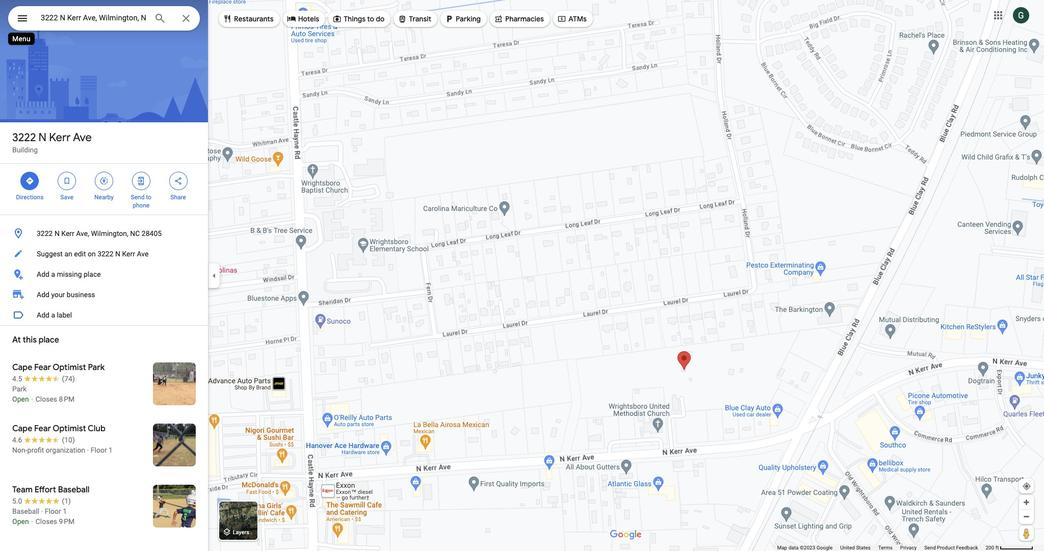 Task type: describe. For each thing, give the bounding box(es) containing it.
team effort baseball
[[12, 485, 90, 495]]

building
[[12, 146, 38, 154]]

kerr for ave,
[[61, 229, 74, 238]]

baseball inside baseball · floor 1 open ⋅ closes 9 pm
[[12, 507, 39, 516]]

data
[[789, 545, 799, 551]]

n inside suggest an edit on 3222 n kerr ave button
[[115, 250, 120, 258]]

suggest
[[37, 250, 63, 258]]


[[287, 13, 296, 24]]

 parking
[[445, 13, 481, 24]]

kerr for ave
[[49, 131, 71, 145]]

3222 for ave,
[[37, 229, 53, 238]]

this
[[23, 335, 37, 345]]

28405
[[142, 229, 162, 238]]

fear for cape fear optimist club
[[34, 424, 51, 434]]

show street view coverage image
[[1019, 526, 1034, 541]]

terms
[[878, 545, 893, 551]]

google account: greg robinson  
(robinsongreg175@gmail.com) image
[[1013, 7, 1029, 23]]

privacy button
[[900, 545, 917, 551]]

suggest an edit on 3222 n kerr ave button
[[0, 244, 208, 264]]

place inside button
[[84, 270, 101, 278]]

add your business
[[37, 291, 95, 299]]


[[174, 175, 183, 187]]

 transit
[[398, 13, 431, 24]]

3222 for ave
[[12, 131, 36, 145]]

parking
[[456, 14, 481, 23]]

4.6 stars 10 reviews image
[[12, 435, 75, 445]]

· inside baseball · floor 1 open ⋅ closes 9 pm
[[41, 507, 43, 516]]

3222 n kerr ave main content
[[0, 0, 208, 551]]

restaurants
[[234, 14, 274, 23]]

4.6
[[12, 436, 22, 444]]

effort
[[35, 485, 56, 495]]

(1)
[[62, 497, 71, 505]]

collapse side panel image
[[209, 270, 220, 281]]

1 horizontal spatial park
[[88, 363, 105, 373]]

ave,
[[76, 229, 89, 238]]

united states button
[[840, 545, 871, 551]]

cape for cape fear optimist club
[[12, 424, 32, 434]]


[[137, 175, 146, 187]]

send product feedback button
[[925, 545, 978, 551]]


[[62, 175, 71, 187]]


[[333, 13, 342, 24]]

share
[[170, 194, 186, 201]]

profit
[[27, 446, 44, 454]]

add a label button
[[0, 305, 208, 325]]

 button
[[8, 6, 37, 33]]

a for missing
[[51, 270, 55, 278]]

on
[[88, 250, 96, 258]]

3222 n kerr ave, wilmington, nc 28405 button
[[0, 223, 208, 244]]

phone
[[133, 202, 150, 209]]

map data ©2023 google
[[777, 545, 833, 551]]

non-profit organization · floor 1
[[12, 446, 113, 454]]

baseball · floor 1 open ⋅ closes 9 pm
[[12, 507, 75, 526]]

map
[[777, 545, 787, 551]]

atms
[[569, 14, 587, 23]]


[[557, 13, 566, 24]]

send product feedback
[[925, 545, 978, 551]]

closes inside baseball · floor 1 open ⋅ closes 9 pm
[[36, 518, 57, 526]]

your
[[51, 291, 65, 299]]

200
[[986, 545, 994, 551]]

directions
[[16, 194, 44, 201]]

0 vertical spatial floor
[[91, 446, 107, 454]]

 restaurants
[[223, 13, 274, 24]]

1 vertical spatial place
[[39, 335, 59, 345]]

⋅ inside "park open ⋅ closes 8 pm"
[[31, 395, 34, 403]]

5.0
[[12, 497, 22, 505]]

feedback
[[956, 545, 978, 551]]

ft
[[996, 545, 999, 551]]

closes inside "park open ⋅ closes 8 pm"
[[36, 395, 57, 403]]

9 pm
[[59, 518, 75, 526]]

(74)
[[62, 375, 75, 383]]

ave inside suggest an edit on 3222 n kerr ave button
[[137, 250, 149, 258]]


[[398, 13, 407, 24]]

states
[[856, 545, 871, 551]]

1 inside baseball · floor 1 open ⋅ closes 9 pm
[[63, 507, 67, 516]]

nearby
[[94, 194, 114, 201]]

to inside send to phone
[[146, 194, 151, 201]]

send to phone
[[131, 194, 151, 209]]

add for add your business
[[37, 291, 49, 299]]

©2023
[[800, 545, 815, 551]]

missing
[[57, 270, 82, 278]]

privacy
[[900, 545, 917, 551]]


[[16, 11, 29, 25]]



Task type: locate. For each thing, give the bounding box(es) containing it.
transit
[[409, 14, 431, 23]]

add a label
[[37, 311, 72, 319]]

1 a from the top
[[51, 270, 55, 278]]

closes
[[36, 395, 57, 403], [36, 518, 57, 526]]

2 fear from the top
[[34, 424, 51, 434]]

1 vertical spatial optimist
[[53, 424, 86, 434]]

open inside baseball · floor 1 open ⋅ closes 9 pm
[[12, 518, 29, 526]]

3 add from the top
[[37, 311, 49, 319]]


[[494, 13, 503, 24]]

send inside "button"
[[925, 545, 936, 551]]

save
[[60, 194, 73, 201]]

1 cape from the top
[[12, 363, 32, 373]]

0 horizontal spatial baseball
[[12, 507, 39, 516]]

1 vertical spatial send
[[925, 545, 936, 551]]

200 ft
[[986, 545, 999, 551]]

1 vertical spatial ·
[[41, 507, 43, 516]]

1 vertical spatial open
[[12, 518, 29, 526]]

2 horizontal spatial 3222
[[97, 250, 114, 258]]

place down suggest an edit on 3222 n kerr ave
[[84, 270, 101, 278]]

None field
[[41, 12, 146, 24]]

place right this
[[39, 335, 59, 345]]

add a missing place
[[37, 270, 101, 278]]

add a missing place button
[[0, 264, 208, 285]]

cape for cape fear optimist park
[[12, 363, 32, 373]]

add down suggest at left
[[37, 270, 49, 278]]

business
[[67, 291, 95, 299]]

wilmington,
[[91, 229, 128, 238]]

things
[[344, 14, 366, 23]]

0 vertical spatial send
[[131, 194, 145, 201]]

united states
[[840, 545, 871, 551]]

1 vertical spatial cape
[[12, 424, 32, 434]]

0 horizontal spatial send
[[131, 194, 145, 201]]

cape up 4.5
[[12, 363, 32, 373]]

0 vertical spatial a
[[51, 270, 55, 278]]

1 horizontal spatial to
[[367, 14, 374, 23]]

suggest an edit on 3222 n kerr ave
[[37, 250, 149, 258]]

1 vertical spatial kerr
[[61, 229, 74, 238]]

1 ⋅ from the top
[[31, 395, 34, 403]]

1 horizontal spatial 1
[[109, 446, 113, 454]]

1 vertical spatial n
[[55, 229, 60, 238]]

1 open from the top
[[12, 395, 29, 403]]

park open ⋅ closes 8 pm
[[12, 385, 75, 403]]

1 horizontal spatial baseball
[[58, 485, 90, 495]]

at this place
[[12, 335, 59, 345]]

organization
[[46, 446, 85, 454]]

0 horizontal spatial ·
[[41, 507, 43, 516]]


[[25, 175, 34, 187]]

kerr inside 3222 n kerr ave building
[[49, 131, 71, 145]]

0 vertical spatial to
[[367, 14, 374, 23]]

nc
[[130, 229, 140, 238]]

1 horizontal spatial n
[[55, 229, 60, 238]]

open down 4.5
[[12, 395, 29, 403]]

1 vertical spatial ⋅
[[31, 518, 34, 526]]

footer inside google maps element
[[777, 545, 986, 551]]

0 horizontal spatial ave
[[73, 131, 92, 145]]

2 add from the top
[[37, 291, 49, 299]]


[[99, 175, 109, 187]]

add
[[37, 270, 49, 278], [37, 291, 49, 299], [37, 311, 49, 319]]

0 vertical spatial ave
[[73, 131, 92, 145]]

floor down 5.0 stars 1 reviews image
[[45, 507, 61, 516]]

product
[[937, 545, 955, 551]]

a left missing
[[51, 270, 55, 278]]

0 vertical spatial 3222
[[12, 131, 36, 145]]

show your location image
[[1022, 482, 1032, 491]]

0 vertical spatial n
[[39, 131, 46, 145]]

0 vertical spatial 1
[[109, 446, 113, 454]]

 atms
[[557, 13, 587, 24]]

to up phone
[[146, 194, 151, 201]]

n for ave
[[39, 131, 46, 145]]

edit
[[74, 250, 86, 258]]

1
[[109, 446, 113, 454], [63, 507, 67, 516]]

open inside "park open ⋅ closes 8 pm"
[[12, 395, 29, 403]]

0 vertical spatial ⋅
[[31, 395, 34, 403]]

1 horizontal spatial floor
[[91, 446, 107, 454]]

footer
[[777, 545, 986, 551]]

1 vertical spatial 1
[[63, 507, 67, 516]]

1 right organization in the bottom left of the page
[[109, 446, 113, 454]]

google maps element
[[0, 0, 1044, 551]]

0 horizontal spatial to
[[146, 194, 151, 201]]

 hotels
[[287, 13, 319, 24]]

1 vertical spatial add
[[37, 291, 49, 299]]

hotels
[[298, 14, 319, 23]]

floor inside baseball · floor 1 open ⋅ closes 9 pm
[[45, 507, 61, 516]]

⋅ inside baseball · floor 1 open ⋅ closes 9 pm
[[31, 518, 34, 526]]

non-
[[12, 446, 27, 454]]

4.5
[[12, 375, 22, 383]]

1 vertical spatial baseball
[[12, 507, 39, 516]]

an
[[64, 250, 72, 258]]

add for add a missing place
[[37, 270, 49, 278]]

add left label
[[37, 311, 49, 319]]

to inside  things to do
[[367, 14, 374, 23]]

1 vertical spatial park
[[12, 385, 27, 393]]

· right organization in the bottom left of the page
[[87, 446, 89, 454]]

0 vertical spatial add
[[37, 270, 49, 278]]

0 vertical spatial park
[[88, 363, 105, 373]]

optimist up (74)
[[53, 363, 86, 373]]

floor down club at the bottom of page
[[91, 446, 107, 454]]

 pharmacies
[[494, 13, 544, 24]]

ave
[[73, 131, 92, 145], [137, 250, 149, 258]]

1 horizontal spatial ave
[[137, 250, 149, 258]]

cape fear optimist park
[[12, 363, 105, 373]]

0 vertical spatial kerr
[[49, 131, 71, 145]]

closes left '9 pm'
[[36, 518, 57, 526]]

send for send to phone
[[131, 194, 145, 201]]

2 vertical spatial n
[[115, 250, 120, 258]]

8 pm
[[59, 395, 75, 403]]

0 vertical spatial closes
[[36, 395, 57, 403]]

n inside 3222 n kerr ave building
[[39, 131, 46, 145]]

1 optimist from the top
[[53, 363, 86, 373]]

3222 n kerr ave building
[[12, 131, 92, 154]]

1 fear from the top
[[34, 363, 51, 373]]

3222 right on
[[97, 250, 114, 258]]

kerr down 'nc' on the top left
[[122, 250, 135, 258]]

a for label
[[51, 311, 55, 319]]

2 cape from the top
[[12, 424, 32, 434]]

1 vertical spatial ave
[[137, 250, 149, 258]]

· down 5.0 stars 1 reviews image
[[41, 507, 43, 516]]

3222 inside button
[[97, 250, 114, 258]]

3222 N Kerr Ave, Wilmington, NC 28405 field
[[8, 6, 200, 31]]

1 vertical spatial floor
[[45, 507, 61, 516]]

at
[[12, 335, 21, 345]]

closes left '8 pm'
[[36, 395, 57, 403]]

3222 n kerr ave, wilmington, nc 28405
[[37, 229, 162, 238]]

3222 inside 3222 n kerr ave building
[[12, 131, 36, 145]]

baseball
[[58, 485, 90, 495], [12, 507, 39, 516]]

·
[[87, 446, 89, 454], [41, 507, 43, 516]]

label
[[57, 311, 72, 319]]

to
[[367, 14, 374, 23], [146, 194, 151, 201]]

n
[[39, 131, 46, 145], [55, 229, 60, 238], [115, 250, 120, 258]]

0 vertical spatial cape
[[12, 363, 32, 373]]

1 vertical spatial closes
[[36, 518, 57, 526]]

2 horizontal spatial n
[[115, 250, 120, 258]]

cape fear optimist club
[[12, 424, 105, 434]]

actions for 3222 n kerr ave region
[[0, 164, 208, 215]]

2 a from the top
[[51, 311, 55, 319]]

fear for cape fear optimist park
[[34, 363, 51, 373]]

none field inside "3222 n kerr ave, wilmington, nc 28405" field
[[41, 12, 146, 24]]

kerr left "ave,"
[[61, 229, 74, 238]]

2 vertical spatial kerr
[[122, 250, 135, 258]]

0 vertical spatial baseball
[[58, 485, 90, 495]]

0 horizontal spatial 3222
[[12, 131, 36, 145]]

a inside "add a label" button
[[51, 311, 55, 319]]

footer containing map data ©2023 google
[[777, 545, 986, 551]]

kerr
[[49, 131, 71, 145], [61, 229, 74, 238], [122, 250, 135, 258]]

send left product
[[925, 545, 936, 551]]

open
[[12, 395, 29, 403], [12, 518, 29, 526]]

0 vertical spatial ·
[[87, 446, 89, 454]]

1 horizontal spatial 3222
[[37, 229, 53, 238]]

3222 up building
[[12, 131, 36, 145]]

0 vertical spatial optimist
[[53, 363, 86, 373]]

2 open from the top
[[12, 518, 29, 526]]

1 horizontal spatial send
[[925, 545, 936, 551]]

open down 5.0 at the left of page
[[12, 518, 29, 526]]

2 vertical spatial add
[[37, 311, 49, 319]]

0 vertical spatial fear
[[34, 363, 51, 373]]

cape
[[12, 363, 32, 373], [12, 424, 32, 434]]

baseball down 5.0 at the left of page
[[12, 507, 39, 516]]

optimist for club
[[53, 424, 86, 434]]

add for add a label
[[37, 311, 49, 319]]

⋅
[[31, 395, 34, 403], [31, 518, 34, 526]]

200 ft button
[[986, 545, 1034, 551]]

cape up 4.6
[[12, 424, 32, 434]]

1 vertical spatial 3222
[[37, 229, 53, 238]]

united
[[840, 545, 855, 551]]

1 vertical spatial a
[[51, 311, 55, 319]]

n inside 3222 n kerr ave, wilmington, nc 28405 button
[[55, 229, 60, 238]]

add left your
[[37, 291, 49, 299]]

send for send product feedback
[[925, 545, 936, 551]]


[[445, 13, 454, 24]]

place
[[84, 270, 101, 278], [39, 335, 59, 345]]

optimist up (10)
[[53, 424, 86, 434]]

⋅ down 4.5 stars 74 reviews image
[[31, 395, 34, 403]]

2 closes from the top
[[36, 518, 57, 526]]

1 vertical spatial fear
[[34, 424, 51, 434]]

1 add from the top
[[37, 270, 49, 278]]

1 horizontal spatial ·
[[87, 446, 89, 454]]

layers
[[233, 529, 249, 536]]

0 horizontal spatial 1
[[63, 507, 67, 516]]

do
[[376, 14, 385, 23]]

zoom in image
[[1023, 499, 1031, 506]]

2 ⋅ from the top
[[31, 518, 34, 526]]

kerr up 
[[49, 131, 71, 145]]

to left do
[[367, 14, 374, 23]]

1 vertical spatial to
[[146, 194, 151, 201]]

0 horizontal spatial park
[[12, 385, 27, 393]]

0 horizontal spatial n
[[39, 131, 46, 145]]

n for ave,
[[55, 229, 60, 238]]

1 closes from the top
[[36, 395, 57, 403]]

1 horizontal spatial place
[[84, 270, 101, 278]]

optimist for park
[[53, 363, 86, 373]]

club
[[88, 424, 105, 434]]

0 horizontal spatial place
[[39, 335, 59, 345]]

google
[[817, 545, 833, 551]]

kerr inside button
[[61, 229, 74, 238]]

3222
[[12, 131, 36, 145], [37, 229, 53, 238], [97, 250, 114, 258]]

terms button
[[878, 545, 893, 551]]

⋅ down 5.0 stars 1 reviews image
[[31, 518, 34, 526]]

send inside send to phone
[[131, 194, 145, 201]]

0 vertical spatial open
[[12, 395, 29, 403]]

send up phone
[[131, 194, 145, 201]]

2 vertical spatial 3222
[[97, 250, 114, 258]]


[[223, 13, 232, 24]]

zoom out image
[[1023, 513, 1031, 521]]

1 down (1) at bottom left
[[63, 507, 67, 516]]

baseball up (1) at bottom left
[[58, 485, 90, 495]]

a left label
[[51, 311, 55, 319]]

 search field
[[8, 6, 200, 33]]

park inside "park open ⋅ closes 8 pm"
[[12, 385, 27, 393]]

fear up 4.5 stars 74 reviews image
[[34, 363, 51, 373]]

4.5 stars 74 reviews image
[[12, 374, 75, 384]]

ave inside 3222 n kerr ave building
[[73, 131, 92, 145]]

3222 up suggest at left
[[37, 229, 53, 238]]

add your business link
[[0, 285, 208, 305]]

0 horizontal spatial floor
[[45, 507, 61, 516]]

(10)
[[62, 436, 75, 444]]

0 vertical spatial place
[[84, 270, 101, 278]]

2 optimist from the top
[[53, 424, 86, 434]]

5.0 stars 1 reviews image
[[12, 496, 71, 506]]

3222 inside button
[[37, 229, 53, 238]]

 things to do
[[333, 13, 385, 24]]

fear up 4.6 stars 10 reviews image
[[34, 424, 51, 434]]

a
[[51, 270, 55, 278], [51, 311, 55, 319]]

pharmacies
[[505, 14, 544, 23]]

a inside add a missing place button
[[51, 270, 55, 278]]

kerr inside button
[[122, 250, 135, 258]]



Task type: vqa. For each thing, say whether or not it's contained in the screenshot.
from corresponding to 124
no



